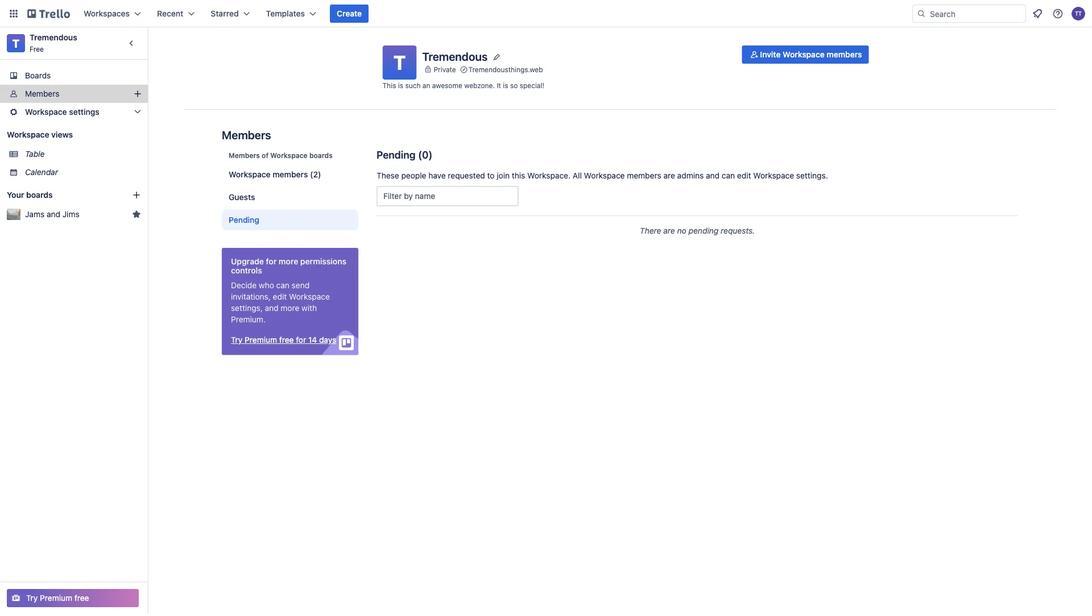 Task type: vqa. For each thing, say whether or not it's contained in the screenshot.
Close image at the top right
no



Task type: locate. For each thing, give the bounding box(es) containing it.
and down who
[[265, 304, 279, 313]]

tremendous
[[30, 33, 77, 42], [423, 49, 488, 63]]

edit right admins at the right of page
[[738, 171, 752, 180]]

table
[[25, 149, 45, 159]]

requests.
[[721, 226, 755, 236]]

these people have requested to join this workspace. all workspace members are admins and can edit workspace settings.
[[377, 171, 829, 180]]

1 horizontal spatial free
[[279, 336, 294, 345]]

tremendous for tremendous
[[423, 49, 488, 63]]

2 vertical spatial members
[[229, 151, 260, 159]]

boards up '(2)'
[[310, 151, 333, 159]]

free for try premium free for 14 days
[[279, 336, 294, 345]]

1 vertical spatial boards
[[26, 190, 53, 200]]

1 horizontal spatial and
[[265, 304, 279, 313]]

settings
[[69, 107, 100, 117]]

your boards
[[7, 190, 53, 200]]

0 vertical spatial more
[[279, 257, 298, 266]]

0 horizontal spatial boards
[[26, 190, 53, 200]]

for inside upgrade for more permissions controls decide who can send invitations, edit workspace settings, and more with premium.
[[266, 257, 277, 266]]

1 horizontal spatial tremendous
[[423, 49, 488, 63]]

t link
[[7, 34, 25, 52]]

recent button
[[150, 5, 202, 23]]

can right admins at the right of page
[[722, 171, 736, 180]]

members up of
[[222, 128, 271, 141]]

boards link
[[0, 67, 148, 85]]

workspace right invite
[[783, 50, 825, 59]]

edit down who
[[273, 292, 287, 302]]

0 vertical spatial free
[[279, 336, 294, 345]]

0 horizontal spatial premium
[[40, 594, 72, 603]]

members
[[25, 89, 59, 98], [222, 128, 271, 141], [229, 151, 260, 159]]

decide
[[231, 281, 257, 290]]

pending link
[[222, 210, 359, 231]]

more left with
[[281, 304, 300, 313]]

tremendousthings.web link
[[469, 64, 543, 75]]

0 horizontal spatial try
[[26, 594, 38, 603]]

and inside upgrade for more permissions controls decide who can send invitations, edit workspace settings, and more with premium.
[[265, 304, 279, 313]]

workspace
[[783, 50, 825, 59], [25, 107, 67, 117], [7, 130, 49, 139], [271, 151, 308, 159], [229, 170, 271, 179], [584, 171, 625, 180], [754, 171, 795, 180], [289, 292, 330, 302]]

private
[[434, 66, 456, 74]]

0 vertical spatial and
[[706, 171, 720, 180]]

free for try premium free
[[75, 594, 89, 603]]

for left 14
[[296, 336, 306, 345]]

(2)
[[310, 170, 321, 179]]

premium
[[245, 336, 277, 345], [40, 594, 72, 603]]

controls
[[231, 266, 262, 276]]

2 vertical spatial and
[[265, 304, 279, 313]]

tremendousthings.web
[[469, 66, 543, 74]]

special!
[[520, 81, 545, 89]]

0 horizontal spatial edit
[[273, 292, 287, 302]]

members
[[827, 50, 863, 59], [273, 170, 308, 179], [627, 171, 662, 180]]

so
[[511, 81, 518, 89]]

and
[[706, 171, 720, 180], [47, 210, 60, 219], [265, 304, 279, 313]]

0 vertical spatial try
[[231, 336, 243, 345]]

1 horizontal spatial for
[[296, 336, 306, 345]]

0 horizontal spatial free
[[75, 594, 89, 603]]

invite workspace members button
[[742, 46, 870, 64]]

boards
[[25, 71, 51, 80]]

1 horizontal spatial can
[[722, 171, 736, 180]]

for right upgrade
[[266, 257, 277, 266]]

0 vertical spatial t
[[12, 36, 19, 50]]

is
[[398, 81, 404, 89], [503, 81, 509, 89]]

members left of
[[229, 151, 260, 159]]

Filter by name text field
[[377, 186, 519, 207]]

0 horizontal spatial and
[[47, 210, 60, 219]]

there are no pending requests.
[[640, 226, 755, 236]]

calendar
[[25, 168, 58, 177]]

who
[[259, 281, 274, 290]]

premium inside "button"
[[245, 336, 277, 345]]

members of workspace boards
[[229, 151, 333, 159]]

2 is from the left
[[503, 81, 509, 89]]

tremendous up free
[[30, 33, 77, 42]]

t up this
[[394, 51, 406, 74]]

tremendous up private
[[423, 49, 488, 63]]

try inside try premium free button
[[26, 594, 38, 603]]

1 vertical spatial try
[[26, 594, 38, 603]]

and right admins at the right of page
[[706, 171, 720, 180]]

1 vertical spatial are
[[664, 226, 676, 236]]

can right who
[[276, 281, 290, 290]]

starred button
[[204, 5, 257, 23]]

1 vertical spatial and
[[47, 210, 60, 219]]

are left admins at the right of page
[[664, 171, 676, 180]]

invitations,
[[231, 292, 271, 302]]

0 vertical spatial boards
[[310, 151, 333, 159]]

days
[[319, 336, 337, 345]]

is right this
[[398, 81, 404, 89]]

0 vertical spatial edit
[[738, 171, 752, 180]]

1 vertical spatial tremendous
[[423, 49, 488, 63]]

templates button
[[259, 5, 323, 23]]

jims
[[62, 210, 80, 219]]

send
[[292, 281, 310, 290]]

0 horizontal spatial tremendous
[[30, 33, 77, 42]]

workspace up workspace views
[[25, 107, 67, 117]]

0 horizontal spatial pending
[[229, 215, 260, 225]]

workspace up with
[[289, 292, 330, 302]]

)
[[429, 149, 433, 161]]

1 vertical spatial free
[[75, 594, 89, 603]]

free inside "button"
[[279, 336, 294, 345]]

0 horizontal spatial for
[[266, 257, 277, 266]]

calendar link
[[25, 167, 141, 178]]

can inside upgrade for more permissions controls decide who can send invitations, edit workspace settings, and more with premium.
[[276, 281, 290, 290]]

1 vertical spatial premium
[[40, 594, 72, 603]]

workspace.
[[528, 171, 571, 180]]

1 horizontal spatial t
[[394, 51, 406, 74]]

1 vertical spatial can
[[276, 281, 290, 290]]

primary element
[[0, 0, 1093, 27]]

2 horizontal spatial and
[[706, 171, 720, 180]]

create button
[[330, 5, 369, 23]]

1 vertical spatial edit
[[273, 292, 287, 302]]

(
[[418, 149, 422, 161]]

sm image
[[749, 49, 761, 60]]

free inside button
[[75, 594, 89, 603]]

members down boards
[[25, 89, 59, 98]]

can
[[722, 171, 736, 180], [276, 281, 290, 290]]

upgrade for more permissions controls decide who can send invitations, edit workspace settings, and more with premium.
[[231, 257, 347, 324]]

open information menu image
[[1053, 8, 1064, 19]]

all
[[573, 171, 582, 180]]

are left 'no'
[[664, 226, 676, 236]]

are
[[664, 171, 676, 180], [664, 226, 676, 236]]

0 horizontal spatial is
[[398, 81, 404, 89]]

premium inside button
[[40, 594, 72, 603]]

such
[[406, 81, 421, 89]]

more
[[279, 257, 298, 266], [281, 304, 300, 313]]

2 horizontal spatial members
[[827, 50, 863, 59]]

settings,
[[231, 304, 263, 313]]

boards up jams
[[26, 190, 53, 200]]

Search field
[[927, 5, 1026, 22]]

t
[[12, 36, 19, 50], [394, 51, 406, 74]]

and left jims on the top
[[47, 210, 60, 219]]

0 vertical spatial for
[[266, 257, 277, 266]]

edit inside upgrade for more permissions controls decide who can send invitations, edit workspace settings, and more with premium.
[[273, 292, 287, 302]]

terry turtle (terryturtle) image
[[1072, 7, 1086, 20]]

invite workspace members
[[761, 50, 863, 59]]

0 vertical spatial members
[[25, 89, 59, 98]]

1 vertical spatial for
[[296, 336, 306, 345]]

starred icon image
[[132, 210, 141, 219]]

1 horizontal spatial premium
[[245, 336, 277, 345]]

try for try premium free for 14 days
[[231, 336, 243, 345]]

try
[[231, 336, 243, 345], [26, 594, 38, 603]]

for inside try premium free for 14 days "button"
[[296, 336, 306, 345]]

edit
[[738, 171, 752, 180], [273, 292, 287, 302]]

t left free
[[12, 36, 19, 50]]

1 horizontal spatial is
[[503, 81, 509, 89]]

workspace members
[[229, 170, 308, 179]]

requested
[[448, 171, 485, 180]]

pending down the guests
[[229, 215, 260, 225]]

0 vertical spatial are
[[664, 171, 676, 180]]

0 vertical spatial tremendous
[[30, 33, 77, 42]]

0 horizontal spatial can
[[276, 281, 290, 290]]

1 vertical spatial t
[[394, 51, 406, 74]]

0 horizontal spatial members
[[273, 170, 308, 179]]

0 vertical spatial premium
[[245, 336, 277, 345]]

t for t link
[[12, 36, 19, 50]]

try inside try premium free for 14 days "button"
[[231, 336, 243, 345]]

0 horizontal spatial t
[[12, 36, 19, 50]]

with
[[302, 304, 317, 313]]

1 vertical spatial members
[[222, 128, 271, 141]]

1 horizontal spatial pending
[[377, 149, 416, 161]]

premium.
[[231, 315, 266, 324]]

is right it
[[503, 81, 509, 89]]

more up 'send'
[[279, 257, 298, 266]]

boards
[[310, 151, 333, 159], [26, 190, 53, 200]]

1 horizontal spatial edit
[[738, 171, 752, 180]]

for
[[266, 257, 277, 266], [296, 336, 306, 345]]

t inside button
[[394, 51, 406, 74]]

1 horizontal spatial try
[[231, 336, 243, 345]]

free
[[279, 336, 294, 345], [75, 594, 89, 603]]

jams and jims
[[25, 210, 80, 219]]

recent
[[157, 9, 183, 18]]

t for t button at the left top of the page
[[394, 51, 406, 74]]

pending up these on the top left
[[377, 149, 416, 161]]



Task type: describe. For each thing, give the bounding box(es) containing it.
workspace settings
[[25, 107, 100, 117]]

this
[[383, 81, 396, 89]]

( 0 )
[[418, 149, 433, 161]]

table link
[[25, 149, 141, 160]]

workspace inside button
[[783, 50, 825, 59]]

awesome
[[433, 81, 463, 89]]

these
[[377, 171, 399, 180]]

it
[[497, 81, 501, 89]]

have
[[429, 171, 446, 180]]

try premium free button
[[7, 590, 139, 608]]

workspace navigation collapse icon image
[[124, 35, 140, 51]]

workspace views
[[7, 130, 73, 139]]

workspace left settings.
[[754, 171, 795, 180]]

tremendous link
[[30, 33, 77, 42]]

tremendous free
[[30, 33, 77, 53]]

1 vertical spatial pending
[[229, 215, 260, 225]]

webzone.
[[465, 81, 495, 89]]

0 vertical spatial can
[[722, 171, 736, 180]]

admins
[[678, 171, 704, 180]]

your boards with 1 items element
[[7, 188, 115, 202]]

0
[[422, 149, 429, 161]]

0 vertical spatial pending
[[377, 149, 416, 161]]

an
[[423, 81, 431, 89]]

guests link
[[222, 187, 359, 208]]

try premium free
[[26, 594, 89, 603]]

workspace inside upgrade for more permissions controls decide who can send invitations, edit workspace settings, and more with premium.
[[289, 292, 330, 302]]

jams and jims link
[[25, 209, 128, 220]]

workspace up the table
[[7, 130, 49, 139]]

to
[[488, 171, 495, 180]]

upgrade
[[231, 257, 264, 266]]

workspaces
[[84, 9, 130, 18]]

starred
[[211, 9, 239, 18]]

and for admins
[[706, 171, 720, 180]]

your
[[7, 190, 24, 200]]

2 are from the top
[[664, 226, 676, 236]]

try premium free for 14 days button
[[231, 335, 337, 346]]

guests
[[229, 193, 255, 202]]

there
[[640, 226, 662, 236]]

try for try premium free
[[26, 594, 38, 603]]

1 vertical spatial more
[[281, 304, 300, 313]]

no
[[678, 226, 687, 236]]

members link
[[0, 85, 148, 103]]

free
[[30, 45, 44, 53]]

templates
[[266, 9, 305, 18]]

premium for try premium free
[[40, 594, 72, 603]]

settings.
[[797, 171, 829, 180]]

workspace inside popup button
[[25, 107, 67, 117]]

workspaces button
[[77, 5, 148, 23]]

create
[[337, 9, 362, 18]]

0 notifications image
[[1031, 7, 1045, 20]]

this is such an awesome webzone. it is so special!
[[383, 81, 545, 89]]

1 horizontal spatial members
[[627, 171, 662, 180]]

of
[[262, 151, 269, 159]]

permissions
[[300, 257, 347, 266]]

views
[[51, 130, 73, 139]]

1 is from the left
[[398, 81, 404, 89]]

this
[[512, 171, 526, 180]]

1 are from the top
[[664, 171, 676, 180]]

workspace right of
[[271, 151, 308, 159]]

tremendous for tremendous free
[[30, 33, 77, 42]]

search image
[[918, 9, 927, 18]]

invite
[[761, 50, 781, 59]]

workspace up the guests
[[229, 170, 271, 179]]

people
[[402, 171, 427, 180]]

t button
[[383, 46, 417, 80]]

14
[[309, 336, 317, 345]]

jams
[[25, 210, 44, 219]]

workspace right all on the right top of page
[[584, 171, 625, 180]]

pending
[[689, 226, 719, 236]]

back to home image
[[27, 5, 70, 23]]

1 horizontal spatial boards
[[310, 151, 333, 159]]

workspace settings button
[[0, 103, 148, 121]]

premium for try premium free for 14 days
[[245, 336, 277, 345]]

and for settings,
[[265, 304, 279, 313]]

try premium free for 14 days
[[231, 336, 337, 345]]

members inside button
[[827, 50, 863, 59]]

add board image
[[132, 191, 141, 200]]

join
[[497, 171, 510, 180]]



